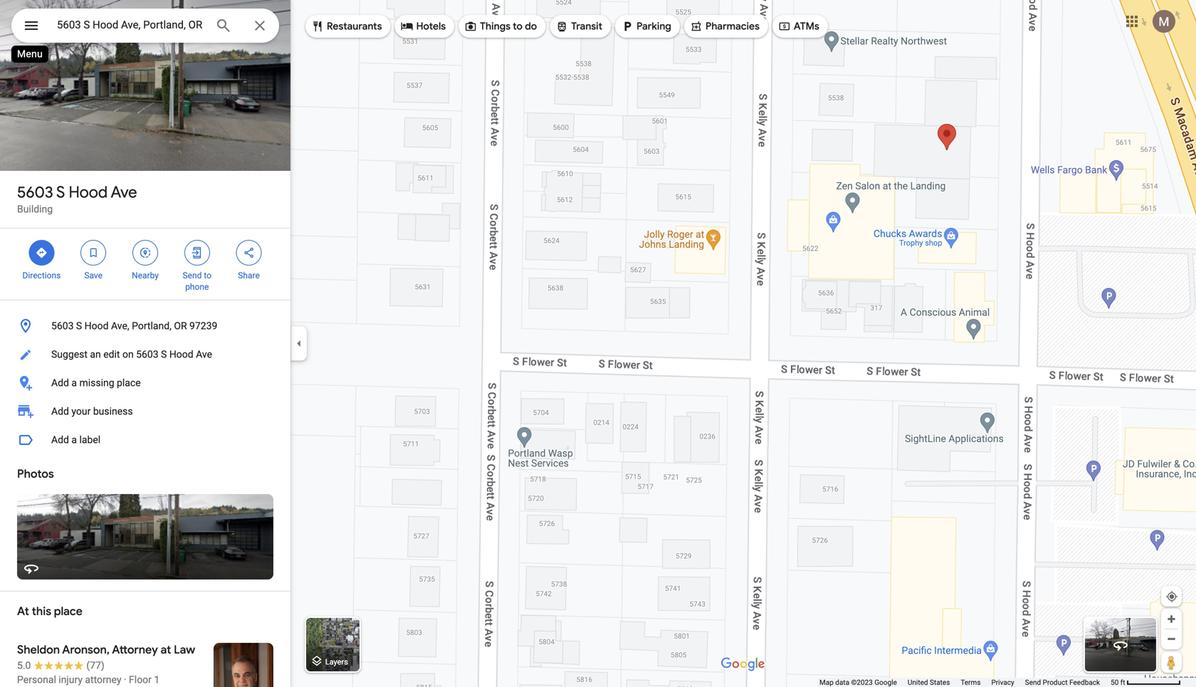 Task type: describe. For each thing, give the bounding box(es) containing it.
to inside send to phone
[[204, 271, 212, 281]]

at this place
[[17, 604, 82, 619]]


[[139, 245, 152, 261]]

on
[[122, 349, 134, 360]]

 transit
[[556, 19, 602, 34]]


[[243, 245, 255, 261]]


[[35, 245, 48, 261]]

pharmacies
[[706, 20, 760, 33]]

send to phone
[[183, 271, 212, 292]]


[[311, 19, 324, 34]]

a for label
[[71, 434, 77, 446]]

show street view coverage image
[[1161, 652, 1182, 673]]

50 ft button
[[1111, 678, 1181, 687]]

©2023
[[851, 678, 873, 687]]

2 vertical spatial hood
[[169, 349, 193, 360]]

s for ave
[[56, 182, 65, 202]]


[[401, 19, 413, 34]]


[[690, 19, 703, 34]]

2 horizontal spatial s
[[161, 349, 167, 360]]

edit
[[103, 349, 120, 360]]

nearby
[[132, 271, 159, 281]]

transit
[[571, 20, 602, 33]]

add your business link
[[0, 397, 291, 426]]

privacy button
[[992, 678, 1015, 687]]

attorney
[[112, 643, 158, 657]]

united states button
[[908, 678, 950, 687]]

data
[[836, 678, 850, 687]]

states
[[930, 678, 950, 687]]

hood for ave,
[[85, 320, 109, 332]]

97239
[[189, 320, 217, 332]]

5603 S Hood Ave, Portland, OR 97239 field
[[11, 9, 279, 43]]

do
[[525, 20, 537, 33]]

suggest an edit on 5603 s hood ave button
[[0, 340, 291, 369]]

at
[[161, 643, 171, 657]]

your
[[71, 406, 91, 417]]

 restaurants
[[311, 19, 382, 34]]

add a label button
[[0, 426, 291, 454]]

attorney
[[85, 674, 121, 686]]

s for ave,
[[76, 320, 82, 332]]

sheldon aronson, attorney at law
[[17, 643, 195, 657]]

restaurants
[[327, 20, 382, 33]]

terms button
[[961, 678, 981, 687]]

(77)
[[86, 660, 105, 672]]

 hotels
[[401, 19, 446, 34]]

suggest
[[51, 349, 88, 360]]

layers
[[325, 658, 348, 666]]

 pharmacies
[[690, 19, 760, 34]]

show your location image
[[1166, 590, 1179, 603]]

collapse side panel image
[[291, 336, 307, 351]]

5.0
[[17, 660, 31, 672]]

 things to do
[[464, 19, 537, 34]]

street view image
[[1112, 637, 1129, 654]]

building
[[17, 203, 53, 215]]

add for add a label
[[51, 434, 69, 446]]

missing
[[79, 377, 114, 389]]

google account: madeline spawn  
(madeline.spawn@adept.ai) image
[[1153, 10, 1176, 33]]

business
[[93, 406, 133, 417]]

a for missing
[[71, 377, 77, 389]]

5603 for ave
[[17, 182, 53, 202]]

save
[[84, 271, 103, 281]]

or
[[174, 320, 187, 332]]

·
[[124, 674, 126, 686]]

parking
[[637, 20, 671, 33]]

portland,
[[132, 320, 172, 332]]

floor
[[129, 674, 152, 686]]


[[23, 15, 40, 36]]

add a missing place button
[[0, 369, 291, 397]]

map
[[820, 678, 834, 687]]

 atms
[[778, 19, 820, 34]]

place inside button
[[117, 377, 141, 389]]

google maps element
[[0, 0, 1196, 687]]

share
[[238, 271, 260, 281]]

ave inside "5603 s hood ave building"
[[111, 182, 137, 202]]

phone
[[185, 282, 209, 292]]



Task type: locate. For each thing, give the bounding box(es) containing it.
1
[[154, 674, 160, 686]]

add a missing place
[[51, 377, 141, 389]]

none field inside 5603 s hood ave, portland, or 97239 field
[[57, 16, 204, 33]]

footer inside google maps element
[[820, 678, 1111, 687]]

0 vertical spatial place
[[117, 377, 141, 389]]

atms
[[794, 20, 820, 33]]

1 horizontal spatial place
[[117, 377, 141, 389]]

add left the label
[[51, 434, 69, 446]]

zoom in image
[[1166, 614, 1177, 625]]

terms
[[961, 678, 981, 687]]

add your business
[[51, 406, 133, 417]]


[[464, 19, 477, 34]]

1 vertical spatial s
[[76, 320, 82, 332]]

a left missing
[[71, 377, 77, 389]]

aronson,
[[62, 643, 110, 657]]

1 vertical spatial 5603
[[51, 320, 74, 332]]

1 horizontal spatial to
[[513, 20, 523, 33]]

0 vertical spatial send
[[183, 271, 202, 281]]

united states
[[908, 678, 950, 687]]

things
[[480, 20, 511, 33]]

send left 'product'
[[1025, 678, 1041, 687]]

0 horizontal spatial send
[[183, 271, 202, 281]]

footer
[[820, 678, 1111, 687]]

0 vertical spatial a
[[71, 377, 77, 389]]

None field
[[57, 16, 204, 33]]

product
[[1043, 678, 1068, 687]]

directions
[[22, 271, 61, 281]]

send for send to phone
[[183, 271, 202, 281]]

 parking
[[621, 19, 671, 34]]

law
[[174, 643, 195, 657]]

injury
[[59, 674, 83, 686]]

add a label
[[51, 434, 101, 446]]

add down suggest
[[51, 377, 69, 389]]

1 vertical spatial place
[[54, 604, 82, 619]]

place right this
[[54, 604, 82, 619]]

5603 s hood ave building
[[17, 182, 137, 215]]

1 vertical spatial hood
[[85, 320, 109, 332]]

google
[[875, 678, 897, 687]]

ft
[[1121, 678, 1126, 687]]

to left do at the left of page
[[513, 20, 523, 33]]

5603 right on
[[136, 349, 159, 360]]

hood inside "5603 s hood ave building"
[[69, 182, 108, 202]]

0 vertical spatial 5603
[[17, 182, 53, 202]]

0 vertical spatial s
[[56, 182, 65, 202]]

5603 up building
[[17, 182, 53, 202]]

sheldon
[[17, 643, 60, 657]]

place
[[117, 377, 141, 389], [54, 604, 82, 619]]

map data ©2023 google
[[820, 678, 897, 687]]

50 ft
[[1111, 678, 1126, 687]]


[[191, 245, 204, 261]]


[[778, 19, 791, 34]]

1 horizontal spatial s
[[76, 320, 82, 332]]

send inside button
[[1025, 678, 1041, 687]]

1 vertical spatial send
[[1025, 678, 1041, 687]]

send product feedback
[[1025, 678, 1100, 687]]

personal
[[17, 674, 56, 686]]

2 vertical spatial add
[[51, 434, 69, 446]]

s
[[56, 182, 65, 202], [76, 320, 82, 332], [161, 349, 167, 360]]

5603 up suggest
[[51, 320, 74, 332]]

hood for ave
[[69, 182, 108, 202]]

2 vertical spatial 5603
[[136, 349, 159, 360]]

2 a from the top
[[71, 434, 77, 446]]

5.0 stars 77 reviews image
[[17, 659, 105, 673]]

actions for 5603 s hood ave region
[[0, 229, 291, 300]]

send inside send to phone
[[183, 271, 202, 281]]

2 vertical spatial s
[[161, 349, 167, 360]]

place down on
[[117, 377, 141, 389]]

s inside "5603 s hood ave building"
[[56, 182, 65, 202]]

send up phone
[[183, 271, 202, 281]]

to up phone
[[204, 271, 212, 281]]

1 add from the top
[[51, 377, 69, 389]]


[[87, 245, 100, 261]]


[[621, 19, 634, 34]]

5603
[[17, 182, 53, 202], [51, 320, 74, 332], [136, 349, 159, 360]]

hood
[[69, 182, 108, 202], [85, 320, 109, 332], [169, 349, 193, 360]]

to
[[513, 20, 523, 33], [204, 271, 212, 281]]

send product feedback button
[[1025, 678, 1100, 687]]

feedback
[[1070, 678, 1100, 687]]

1 vertical spatial add
[[51, 406, 69, 417]]

an
[[90, 349, 101, 360]]

a
[[71, 377, 77, 389], [71, 434, 77, 446]]

photos
[[17, 467, 54, 481]]

suggest an edit on 5603 s hood ave
[[51, 349, 212, 360]]

2 add from the top
[[51, 406, 69, 417]]

1 horizontal spatial send
[[1025, 678, 1041, 687]]

0 horizontal spatial to
[[204, 271, 212, 281]]

5603 for ave,
[[51, 320, 74, 332]]

hood down or
[[169, 349, 193, 360]]

label
[[79, 434, 101, 446]]

5603 inside suggest an edit on 5603 s hood ave button
[[136, 349, 159, 360]]

united
[[908, 678, 928, 687]]

add for add your business
[[51, 406, 69, 417]]

hotels
[[416, 20, 446, 33]]

1 horizontal spatial ave
[[196, 349, 212, 360]]

a left the label
[[71, 434, 77, 446]]

50
[[1111, 678, 1119, 687]]

ave,
[[111, 320, 129, 332]]

footer containing map data ©2023 google
[[820, 678, 1111, 687]]

0 vertical spatial hood
[[69, 182, 108, 202]]

0 vertical spatial ave
[[111, 182, 137, 202]]

0 vertical spatial add
[[51, 377, 69, 389]]

zoom out image
[[1166, 634, 1177, 644]]

hood left ave, in the left of the page
[[85, 320, 109, 332]]

to inside  things to do
[[513, 20, 523, 33]]

1 vertical spatial to
[[204, 271, 212, 281]]

1 vertical spatial ave
[[196, 349, 212, 360]]

send for send product feedback
[[1025, 678, 1041, 687]]

5603 inside 5603 s hood ave, portland, or 97239 button
[[51, 320, 74, 332]]

at
[[17, 604, 29, 619]]

hood up  on the top
[[69, 182, 108, 202]]

3 add from the top
[[51, 434, 69, 446]]

1 a from the top
[[71, 377, 77, 389]]

0 vertical spatial to
[[513, 20, 523, 33]]

0 horizontal spatial ave
[[111, 182, 137, 202]]

privacy
[[992, 678, 1015, 687]]

add left your
[[51, 406, 69, 417]]

this
[[32, 604, 51, 619]]

5603 s hood ave main content
[[0, 0, 291, 687]]

add for add a missing place
[[51, 377, 69, 389]]

0 horizontal spatial s
[[56, 182, 65, 202]]

send
[[183, 271, 202, 281], [1025, 678, 1041, 687]]

 search field
[[11, 9, 279, 46]]


[[556, 19, 568, 34]]

5603 s hood ave, portland, or 97239
[[51, 320, 217, 332]]

ave inside suggest an edit on 5603 s hood ave button
[[196, 349, 212, 360]]

0 horizontal spatial place
[[54, 604, 82, 619]]

 button
[[11, 9, 51, 46]]

add
[[51, 377, 69, 389], [51, 406, 69, 417], [51, 434, 69, 446]]

5603 s hood ave, portland, or 97239 button
[[0, 312, 291, 340]]

5603 inside "5603 s hood ave building"
[[17, 182, 53, 202]]

1 vertical spatial a
[[71, 434, 77, 446]]

personal injury attorney · floor 1
[[17, 674, 160, 686]]



Task type: vqa. For each thing, say whether or not it's contained in the screenshot.
""
yes



